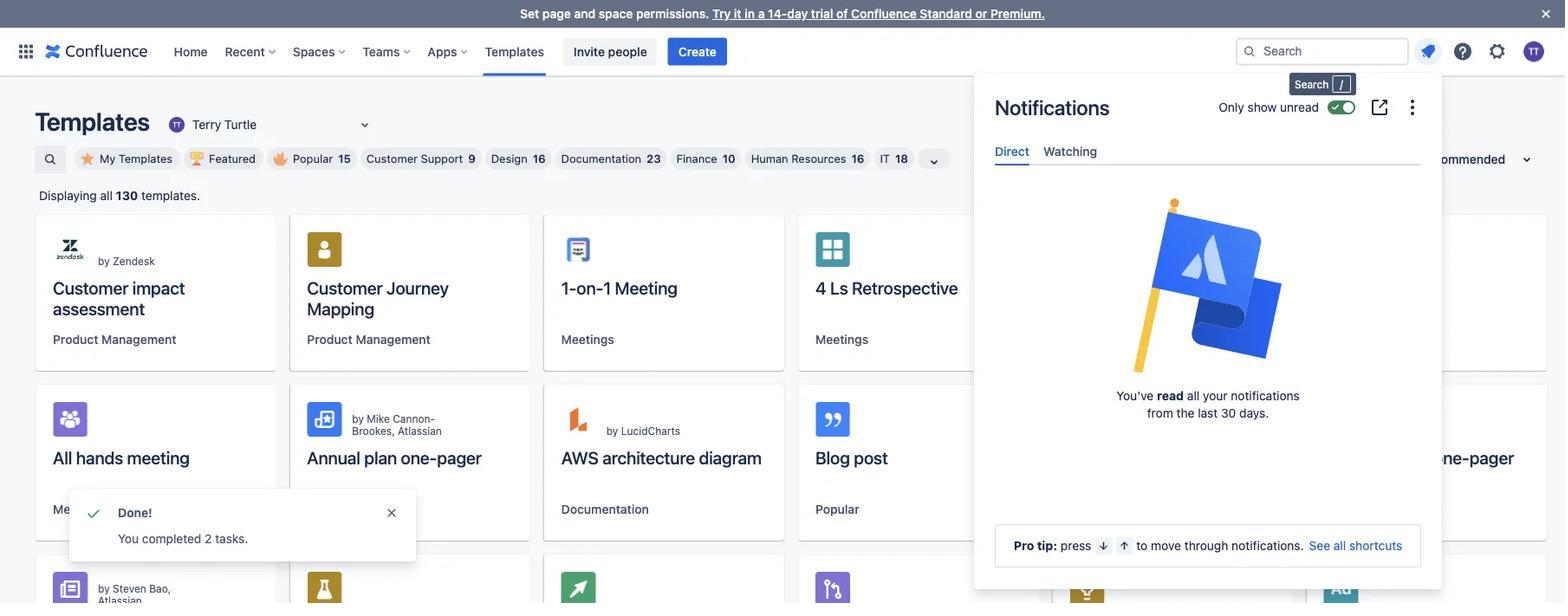 Task type: describe. For each thing, give the bounding box(es) containing it.
30
[[1222, 406, 1237, 421]]

through
[[1185, 539, 1229, 553]]

9
[[468, 152, 476, 165]]

more categories image
[[924, 152, 945, 173]]

it 18
[[880, 152, 909, 165]]

one- for business
[[1434, 447, 1470, 468]]

all your notifications from the last 30 days.
[[1148, 389, 1300, 421]]

spaces button
[[288, 38, 352, 65]]

10
[[723, 152, 736, 165]]

open search bar image
[[43, 153, 57, 166]]

open notifications in a new tab image
[[1370, 97, 1391, 118]]

arrow up image
[[1118, 539, 1132, 553]]

permissions.
[[636, 7, 709, 21]]

product for customer impact assessment
[[53, 332, 98, 347]]

18
[[896, 152, 909, 165]]

to move through notifications.
[[1137, 539, 1304, 553]]

atlassian inside the by steven bao, atlassian
[[98, 595, 142, 603]]

appswitcher icon image
[[16, 41, 36, 62]]

by for customer
[[98, 255, 110, 267]]

design 16
[[491, 152, 546, 165]]

plan for annual
[[364, 447, 397, 468]]

hands
[[76, 447, 123, 468]]

mural
[[1130, 425, 1157, 437]]

retrospective
[[852, 277, 958, 298]]

invite
[[574, 44, 605, 59]]

set page and space permissions. try it in a 14-day trial of confluence standard or premium.
[[520, 7, 1045, 21]]

project management
[[1324, 502, 1443, 517]]

23
[[647, 152, 661, 165]]

customer for customer impact assessment
[[53, 277, 129, 298]]

templates link
[[480, 38, 550, 65]]

banner containing home
[[0, 27, 1566, 76]]

customer for customer support 9
[[367, 152, 418, 165]]

meetings button for hands
[[53, 501, 106, 518]]

move
[[1151, 539, 1182, 553]]

aws
[[561, 447, 599, 468]]

meetings for ls
[[816, 332, 869, 347]]

support
[[421, 152, 463, 165]]

pager for annual plan one-pager
[[437, 447, 482, 468]]

of
[[837, 7, 848, 21]]

shortcuts
[[1350, 539, 1403, 553]]

Search field
[[1236, 38, 1410, 65]]

by lucidcharts
[[607, 425, 681, 437]]

resources
[[792, 152, 847, 165]]

notification icon image
[[1418, 41, 1439, 62]]

lucidcharts
[[621, 425, 681, 437]]

project
[[1324, 502, 1365, 517]]

4 ls retrospective
[[816, 277, 958, 298]]

global element
[[10, 27, 1233, 76]]

4
[[816, 277, 827, 298]]

recent button
[[220, 38, 282, 65]]

annual
[[307, 447, 360, 468]]

by zendesk
[[98, 255, 155, 267]]

by inside the by steven bao, atlassian
[[98, 583, 110, 595]]

the
[[1177, 406, 1195, 421]]

human
[[751, 152, 789, 165]]

press
[[1061, 539, 1092, 553]]

by mural button
[[1053, 385, 1293, 541]]

product management for mapping
[[307, 332, 431, 347]]

management for mapping
[[356, 332, 431, 347]]

bao,
[[149, 583, 171, 595]]

pro tip: press
[[1014, 539, 1092, 553]]

star change management plan image
[[997, 583, 1018, 603]]

all inside all your notifications from the last 30 days.
[[1188, 389, 1200, 403]]

tab list inside notifications dialog
[[988, 137, 1429, 166]]

more image
[[1403, 97, 1423, 118]]

1 16 from the left
[[533, 152, 546, 165]]

you've
[[1117, 389, 1154, 403]]

watching
[[1044, 144, 1098, 158]]

create link
[[668, 38, 727, 65]]

your profile and preferences image
[[1524, 41, 1545, 62]]

15
[[338, 152, 351, 165]]

direct
[[995, 144, 1030, 158]]

blog
[[816, 447, 850, 468]]

see all shortcuts
[[1310, 539, 1403, 553]]

business
[[1324, 447, 1393, 468]]

atlassian inside the by mike cannon- brookes, atlassian
[[398, 425, 442, 437]]

customer journey mapping
[[307, 277, 449, 319]]

open image
[[355, 114, 375, 135]]

management for assessment
[[102, 332, 176, 347]]

pro
[[1014, 539, 1035, 553]]

plan for business
[[1397, 447, 1430, 468]]

meeting
[[615, 277, 678, 298]]

5 whys analysis button
[[1053, 215, 1293, 371]]

one- for annual
[[401, 447, 437, 468]]

14-
[[768, 7, 787, 21]]

only show unread
[[1219, 100, 1319, 114]]

last
[[1198, 406, 1218, 421]]

search image
[[1243, 45, 1257, 59]]

management for one-
[[1368, 502, 1443, 517]]

share link image for star competitive analysis image
[[1224, 583, 1245, 603]]

you
[[118, 532, 139, 546]]

tasks.
[[215, 532, 248, 546]]

unread
[[1281, 100, 1319, 114]]

notifications
[[1231, 389, 1300, 403]]

all hands meeting
[[53, 447, 190, 468]]

mike
[[367, 413, 390, 425]]

finance
[[677, 152, 718, 165]]

1 vertical spatial templates
[[35, 107, 150, 136]]

from
[[1148, 406, 1174, 421]]

diagram
[[699, 447, 762, 468]]

documentation for documentation 23
[[561, 152, 642, 165]]

product for customer journey mapping
[[307, 332, 353, 347]]

featured button
[[184, 147, 264, 170]]

customer impact assessment
[[53, 277, 185, 319]]

documentation 23
[[561, 152, 661, 165]]

mapping
[[307, 298, 374, 319]]

apps button
[[423, 38, 475, 65]]



Task type: locate. For each thing, give the bounding box(es) containing it.
post
[[854, 447, 888, 468]]

2
[[205, 532, 212, 546]]

customer inside customer impact assessment
[[53, 277, 129, 298]]

invite people button
[[563, 38, 658, 65]]

by inside the by mike cannon- brookes, atlassian
[[352, 413, 364, 425]]

product management down assessment
[[53, 332, 176, 347]]

invite people
[[574, 44, 647, 59]]

product down mapping
[[307, 332, 353, 347]]

by left mike
[[352, 413, 364, 425]]

banner
[[0, 27, 1566, 76]]

all inside button
[[1334, 539, 1347, 553]]

customer inside customer journey mapping
[[307, 277, 383, 298]]

by left steven
[[98, 583, 110, 595]]

pager for business plan one-pager
[[1470, 447, 1515, 468]]

1 horizontal spatial 16
[[852, 152, 865, 165]]

meetings for hands
[[53, 502, 106, 517]]

project management button
[[1324, 501, 1443, 518]]

1 vertical spatial popular
[[816, 502, 860, 517]]

16 right design
[[533, 152, 546, 165]]

atlassian up "annual plan one-pager"
[[398, 425, 442, 437]]

2 product from the left
[[307, 332, 353, 347]]

all up the
[[1188, 389, 1200, 403]]

assessment
[[53, 298, 145, 319]]

share link image for star change management plan icon at the right bottom of the page
[[970, 583, 990, 603]]

direct tab panel
[[988, 166, 1429, 181]]

recommended
[[1420, 152, 1506, 166]]

1 horizontal spatial plan
[[1397, 447, 1430, 468]]

page
[[543, 7, 571, 21]]

0 horizontal spatial management
[[102, 332, 176, 347]]

customer up mapping
[[307, 277, 383, 298]]

0 horizontal spatial meetings button
[[53, 501, 106, 518]]

1 product from the left
[[53, 332, 98, 347]]

all for see
[[1334, 539, 1347, 553]]

1 documentation from the top
[[561, 152, 642, 165]]

1 pager from the left
[[437, 447, 482, 468]]

it
[[734, 7, 742, 21]]

1 one- from the left
[[401, 447, 437, 468]]

product management button down assessment
[[53, 331, 176, 349]]

documentation
[[561, 152, 642, 165], [561, 502, 649, 517]]

and
[[574, 7, 596, 21]]

notifications.
[[1232, 539, 1304, 553]]

close image
[[1536, 3, 1557, 24]]

business plan one-pager
[[1324, 447, 1515, 468]]

all
[[100, 189, 113, 203], [1188, 389, 1200, 403], [1334, 539, 1347, 553]]

customer support 9
[[367, 152, 476, 165]]

confluence image
[[45, 41, 148, 62], [45, 41, 148, 62]]

0 vertical spatial documentation
[[561, 152, 642, 165]]

0 horizontal spatial atlassian
[[98, 595, 142, 603]]

2 pager from the left
[[1470, 447, 1515, 468]]

tab list
[[988, 137, 1429, 166]]

design
[[491, 152, 528, 165]]

meetings button down all
[[53, 501, 106, 518]]

0 horizontal spatial popular
[[293, 152, 333, 165]]

by for annual
[[352, 413, 364, 425]]

1 horizontal spatial management
[[356, 332, 431, 347]]

popular
[[293, 152, 333, 165], [816, 502, 860, 517]]

0 vertical spatial popular
[[293, 152, 333, 165]]

help icon image
[[1453, 41, 1474, 62]]

displaying
[[39, 189, 97, 203]]

0 horizontal spatial product management
[[53, 332, 176, 347]]

0 horizontal spatial 16
[[533, 152, 546, 165]]

days.
[[1240, 406, 1269, 421]]

tab list containing direct
[[988, 137, 1429, 166]]

plan
[[364, 447, 397, 468], [1397, 447, 1430, 468]]

16 left it on the right top
[[852, 152, 865, 165]]

to
[[1137, 539, 1148, 553]]

product management for assessment
[[53, 332, 176, 347]]

0 vertical spatial atlassian
[[398, 425, 442, 437]]

1 product management button from the left
[[53, 331, 176, 349]]

displaying all 130 templates.
[[39, 189, 200, 203]]

journey
[[387, 277, 449, 298]]

in
[[745, 7, 755, 21]]

documentation for documentation
[[561, 502, 649, 517]]

try
[[713, 7, 731, 21]]

customer for customer journey mapping
[[307, 277, 383, 298]]

show
[[1248, 100, 1277, 114]]

management inside "button"
[[1368, 502, 1443, 517]]

popular down blog
[[816, 502, 860, 517]]

plan down brookes,
[[364, 447, 397, 468]]

spaces
[[293, 44, 335, 59]]

share link image
[[970, 243, 990, 264]]

atlassian left bao,
[[98, 595, 142, 603]]

human resources 16
[[751, 152, 865, 165]]

recent
[[225, 44, 265, 59]]

1 horizontal spatial one-
[[1434, 447, 1470, 468]]

create
[[679, 44, 717, 59]]

meetings button down ls on the right top of page
[[816, 331, 869, 349]]

1 vertical spatial all
[[1188, 389, 1200, 403]]

settings icon image
[[1488, 41, 1508, 62]]

by mural
[[1115, 425, 1157, 437]]

2 one- from the left
[[1434, 447, 1470, 468]]

templates inside my templates button
[[119, 152, 173, 165]]

by
[[98, 255, 110, 267], [352, 413, 364, 425], [607, 425, 618, 437], [1115, 425, 1127, 437], [98, 583, 110, 595]]

read
[[1157, 389, 1184, 403]]

my templates button
[[75, 147, 180, 170]]

popular button
[[816, 501, 860, 518]]

1
[[604, 277, 611, 298]]

impact
[[132, 277, 185, 298]]

2 vertical spatial all
[[1334, 539, 1347, 553]]

management up shortcuts
[[1368, 502, 1443, 517]]

meeting
[[127, 447, 190, 468]]

meetings down all
[[53, 502, 106, 517]]

one- down cannon-
[[401, 447, 437, 468]]

1 horizontal spatial all
[[1188, 389, 1200, 403]]

all for displaying
[[100, 189, 113, 203]]

1 horizontal spatial meetings
[[561, 332, 614, 347]]

customer down open icon
[[367, 152, 418, 165]]

/
[[1341, 78, 1344, 90]]

2 product management from the left
[[307, 332, 431, 347]]

one- up project management
[[1434, 447, 1470, 468]]

0 horizontal spatial plan
[[364, 447, 397, 468]]

home
[[174, 44, 208, 59]]

atlassian
[[398, 425, 442, 437], [98, 595, 142, 603]]

premium.
[[991, 7, 1045, 21]]

2 horizontal spatial management
[[1368, 502, 1443, 517]]

2 horizontal spatial all
[[1334, 539, 1347, 553]]

all left 130
[[100, 189, 113, 203]]

0 horizontal spatial all
[[100, 189, 113, 203]]

2 plan from the left
[[1397, 447, 1430, 468]]

share link image
[[970, 413, 990, 433], [970, 583, 990, 603], [1224, 583, 1245, 603]]

blog post
[[816, 447, 888, 468]]

finance 10
[[677, 152, 736, 165]]

1 horizontal spatial atlassian
[[398, 425, 442, 437]]

annual plan one-pager
[[307, 447, 482, 468]]

meetings button down on- at the left top
[[561, 331, 614, 349]]

1 horizontal spatial pager
[[1470, 447, 1515, 468]]

0 vertical spatial templates
[[485, 44, 544, 59]]

tip:
[[1038, 539, 1058, 553]]

meetings button for on-
[[561, 331, 614, 349]]

2 documentation from the top
[[561, 502, 649, 517]]

by left lucidcharts
[[607, 425, 618, 437]]

0 vertical spatial all
[[100, 189, 113, 203]]

meetings
[[561, 332, 614, 347], [816, 332, 869, 347], [53, 502, 106, 517]]

zendesk
[[113, 255, 155, 267]]

130
[[116, 189, 138, 203]]

confluence
[[851, 7, 917, 21]]

a
[[758, 7, 765, 21]]

popular left 15
[[293, 152, 333, 165]]

product down assessment
[[53, 332, 98, 347]]

templates
[[485, 44, 544, 59], [35, 107, 150, 136], [119, 152, 173, 165]]

5
[[1070, 277, 1080, 298]]

by left mural
[[1115, 425, 1127, 437]]

documentation left 23
[[561, 152, 642, 165]]

dismiss image
[[385, 506, 399, 520]]

only
[[1219, 100, 1245, 114]]

product management button
[[53, 331, 176, 349], [307, 331, 431, 349]]

people
[[608, 44, 647, 59]]

turtle
[[224, 118, 257, 132]]

2 vertical spatial templates
[[119, 152, 173, 165]]

templates inside templates link
[[485, 44, 544, 59]]

1 horizontal spatial product management
[[307, 332, 431, 347]]

2 horizontal spatial meetings button
[[816, 331, 869, 349]]

product management button for mapping
[[307, 331, 431, 349]]

notifications dialog
[[974, 73, 1443, 590]]

None text field
[[166, 116, 170, 134]]

templates up my
[[35, 107, 150, 136]]

0 horizontal spatial pager
[[437, 447, 482, 468]]

templates.
[[141, 189, 200, 203]]

notifications
[[995, 95, 1110, 120]]

set
[[520, 7, 539, 21]]

success image
[[83, 503, 104, 524]]

2 horizontal spatial meetings
[[816, 332, 869, 347]]

1 horizontal spatial popular
[[816, 502, 860, 517]]

2 16 from the left
[[852, 152, 865, 165]]

1 vertical spatial atlassian
[[98, 595, 142, 603]]

1 vertical spatial documentation
[[561, 502, 649, 517]]

templates right my
[[119, 152, 173, 165]]

0 horizontal spatial product management button
[[53, 331, 176, 349]]

customer up assessment
[[53, 277, 129, 298]]

arrow down image
[[1097, 539, 1111, 553]]

meetings button
[[561, 331, 614, 349], [816, 331, 869, 349], [53, 501, 106, 518]]

16
[[533, 152, 546, 165], [852, 152, 865, 165]]

0 horizontal spatial meetings
[[53, 502, 106, 517]]

product management down mapping
[[307, 332, 431, 347]]

5 whys analysis
[[1070, 277, 1195, 298]]

search
[[1295, 78, 1329, 90]]

meetings down on- at the left top
[[561, 332, 614, 347]]

1 plan from the left
[[364, 447, 397, 468]]

management down customer impact assessment
[[102, 332, 176, 347]]

featured
[[209, 152, 256, 165]]

home link
[[169, 38, 213, 65]]

meetings for on-
[[561, 332, 614, 347]]

0 horizontal spatial product
[[53, 332, 98, 347]]

templates down set on the top left of page
[[485, 44, 544, 59]]

plan right business
[[1397, 447, 1430, 468]]

management down customer journey mapping
[[356, 332, 431, 347]]

recommended button
[[1410, 146, 1548, 173]]

1 horizontal spatial product management button
[[307, 331, 431, 349]]

star competitive analysis image
[[1252, 583, 1272, 603]]

it
[[880, 152, 890, 165]]

or
[[976, 7, 988, 21]]

by left zendesk
[[98, 255, 110, 267]]

product management button for assessment
[[53, 331, 176, 349]]

2 product management button from the left
[[307, 331, 431, 349]]

steven
[[113, 583, 146, 595]]

1 product management from the left
[[53, 332, 176, 347]]

by for aws
[[607, 425, 618, 437]]

completed
[[142, 532, 201, 546]]

architecture
[[603, 447, 695, 468]]

all right see
[[1334, 539, 1347, 553]]

all
[[53, 447, 72, 468]]

1 horizontal spatial meetings button
[[561, 331, 614, 349]]

meetings button for ls
[[816, 331, 869, 349]]

0 horizontal spatial one-
[[401, 447, 437, 468]]

meetings down ls on the right top of page
[[816, 332, 869, 347]]

you've read
[[1117, 389, 1184, 403]]

product management button down mapping
[[307, 331, 431, 349]]

1 horizontal spatial product
[[307, 332, 353, 347]]

documentation down aws
[[561, 502, 649, 517]]



Task type: vqa. For each thing, say whether or not it's contained in the screenshot.


